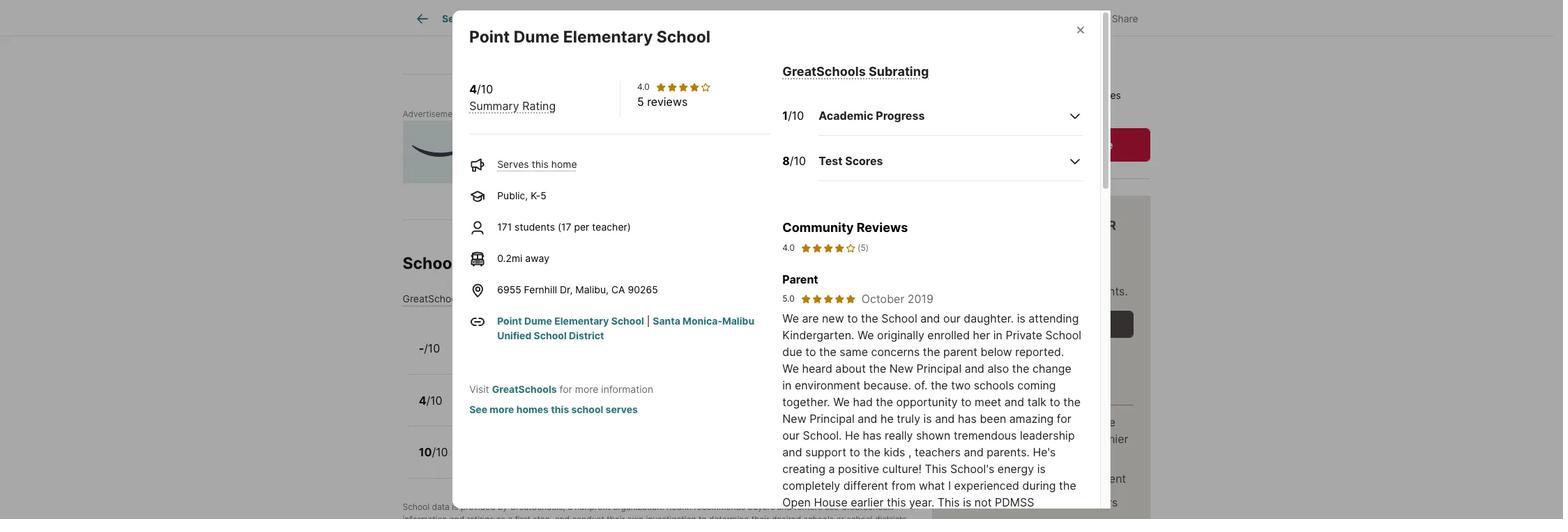 Task type: describe. For each thing, give the bounding box(es) containing it.
fernhill
[[524, 284, 557, 296]]

santa monica-malibu unified school district link
[[497, 315, 755, 342]]

now
[[869, 513, 891, 520]]

year.
[[910, 496, 935, 510]]

below
[[981, 345, 1013, 359]]

information inside point dume elementary school dialog
[[601, 384, 654, 395]]

greatschools right by
[[510, 502, 563, 513]]

i own 7015 grasswood ave button
[[932, 127, 1151, 161]]

learn
[[949, 415, 980, 429]]

is left a
[[1017, 312, 1026, 326]]

redfin
[[949, 233, 994, 248]]

i inside we are new to the school and our daughter. is attending kindergarten. we originally enrolled her in private school due to the same concerns the parent below reported. we heard about the new principal and also the change in environment because. of. the two schools coming together. we had the opportunity to meet and talk to the new principal and he truly is and has been amazing for our school. he has really shown tremendous leadership and support to the kids , teachers and parents. he's creating a positive culture! this school's energy is completely different from what i experienced during the open house earlier this year. this is not pdmss anymore, this is now malibu eleme
[[949, 479, 951, 493]]

2 tab from the left
[[554, 2, 650, 36]]

a inside we are new to the school and our daughter. is attending kindergarten. we originally enrolled her in private school due to the same concerns the parent below reported. we heard about the new principal and also the change in environment because. of. the two schools coming together. we had the opportunity to meet and talk to the new principal and he truly is and has been amazing for our school. he has really shown tremendous leadership and support to the kids , teachers and parents. he's creating a positive culture! this school's energy is completely different from what i experienced during the open house earlier this year. this is not pdmss anymore, this is now malibu eleme
[[829, 462, 835, 476]]

2019
[[908, 292, 934, 306]]

work with a local luxury agent
[[968, 472, 1127, 486]]

the up he
[[876, 395, 894, 409]]

coming
[[1018, 379, 1056, 393]]

report ad
[[880, 112, 911, 120]]

serves inside point dume elementary school dialog
[[497, 158, 529, 170]]

1 /10
[[783, 109, 804, 123]]

/10 for 4 /10
[[427, 394, 443, 408]]

summary rating link
[[470, 99, 556, 113]]

0 horizontal spatial in
[[783, 379, 792, 393]]

point for point dume elementary school public, k-5 • serves this home • 0.2mi
[[458, 388, 486, 402]]

a left nonprofit
[[568, 502, 573, 513]]

the inside experience the highest level of service from redfin's best agents.
[[1011, 267, 1028, 281]]

teacher)
[[592, 221, 631, 233]]

agent
[[1097, 472, 1127, 486]]

- /10
[[419, 342, 440, 356]]

5.0
[[783, 294, 795, 304]]

originally
[[878, 328, 925, 342]]

had
[[853, 395, 873, 409]]

ave
[[1093, 137, 1114, 151]]

malibu inside santa monica-malibu unified school district
[[723, 315, 755, 327]]

greatschools up homes
[[492, 384, 557, 395]]

5 reviews
[[637, 95, 688, 109]]

171
[[497, 221, 512, 233]]

8 /10
[[783, 154, 806, 168]]

he
[[845, 429, 860, 443]]

171 students (17 per teacher)
[[497, 221, 631, 233]]

the up qualified
[[1060, 479, 1077, 493]]

rating inside '4 /10 summary rating'
[[523, 99, 556, 113]]

about the exclusive services offered to redfin premier customers.
[[949, 415, 1129, 462]]

academic progress button
[[819, 97, 1084, 136]]

services
[[949, 432, 993, 446]]

see more homes this school serves
[[470, 404, 638, 416]]

culture!
[[883, 462, 922, 476]]

own
[[975, 137, 998, 151]]

to down two at the bottom of page
[[961, 395, 972, 409]]

more for learn more
[[983, 415, 1010, 429]]

work
[[968, 472, 995, 486]]

price
[[1019, 350, 1042, 362]]

elementary for point dume elementary school public, k-5 • serves this home • 0.2mi
[[523, 388, 586, 402]]

and down provided
[[450, 515, 465, 520]]

dume for point dume elementary school
[[514, 27, 560, 47]]

3 tab from the left
[[650, 2, 754, 36]]

point for point dume elementary school
[[469, 27, 510, 47]]

daughter.
[[964, 312, 1014, 326]]

same
[[840, 345, 868, 359]]

students
[[515, 221, 555, 233]]

we down due
[[783, 362, 799, 376]]

point dume elementary school
[[469, 27, 711, 47]]

school left data
[[403, 502, 430, 513]]

earlier
[[851, 496, 884, 510]]

more up school in the bottom left of the page
[[575, 384, 599, 395]]

, inside we are new to the school and our daughter. is attending kindergarten. we originally enrolled her in private school due to the same concerns the parent below reported. we heard about the new principal and also the change in environment because. of. the two schools coming together. we had the opportunity to meet and talk to the new principal and he truly is and has been amazing for our school. he has really shown tremendous leadership and support to the kids , teachers and parents. he's creating a positive culture! this school's energy is completely different from what i experienced during the open house earlier this year. this is not pdmss anymore, this is now malibu eleme
[[909, 446, 912, 460]]

the up 'positive'
[[864, 446, 881, 460]]

schedule a consultation button
[[949, 310, 1134, 337]]

1 vertical spatial new
[[783, 412, 807, 426]]

the down enrolled
[[923, 345, 941, 359]]

during
[[1023, 479, 1056, 493]]

reported.
[[1016, 345, 1065, 359]]

buyers inside , a nonprofit organization. redfin recommends buyers and renters use greatschools information and ratings as a
[[748, 502, 775, 513]]

organization.
[[613, 502, 664, 513]]

report ad button
[[880, 112, 911, 123]]

this inside the track this home's value and nearby sales activity
[[961, 88, 977, 100]]

elementary for point dume elementary school |
[[555, 315, 609, 327]]

is left not
[[963, 496, 972, 510]]

0 horizontal spatial rating 4.0 out of 5 element
[[655, 82, 711, 93]]

ratings
[[467, 515, 494, 520]]

consultation
[[1035, 318, 1111, 330]]

community
[[783, 221, 854, 235]]

the inside about the exclusive services offered to redfin premier customers.
[[1047, 415, 1064, 429]]

, a nonprofit organization. redfin recommends buyers and renters use greatschools information and ratings as a
[[403, 502, 895, 520]]

community reviews
[[783, 221, 908, 235]]

and down 2019
[[921, 312, 941, 326]]

by
[[498, 502, 508, 513]]

-
[[419, 342, 424, 356]]

different
[[844, 479, 889, 493]]

premier
[[997, 233, 1052, 248]]

a
[[1026, 318, 1033, 330]]

/10 for 4 /10 summary rating
[[477, 82, 493, 96]]

test
[[819, 154, 843, 168]]

malibu middle
[[458, 336, 535, 350]]

this
[[949, 217, 978, 232]]

dr,
[[560, 284, 573, 296]]

october 2019
[[862, 292, 934, 306]]

ad region
[[403, 120, 911, 183]]

0 vertical spatial has
[[958, 412, 977, 426]]

10 /10
[[419, 446, 448, 460]]

data
[[432, 502, 450, 513]]

really
[[885, 429, 913, 443]]

activity
[[932, 103, 966, 115]]

redfin inside , a nonprofit organization. redfin recommends buyers and renters use greatschools information and ratings as a
[[667, 502, 692, 513]]

truly
[[897, 412, 921, 426]]

use
[[825, 502, 839, 513]]

we left are
[[783, 312, 799, 326]]

elementary for point dume elementary school
[[563, 27, 653, 47]]

sales
[[1098, 88, 1122, 100]]

track
[[932, 88, 958, 100]]

to inside about the exclusive services offered to redfin premier customers.
[[1038, 432, 1048, 446]]

1 horizontal spatial new
[[890, 362, 914, 376]]

1 vertical spatial malibu
[[458, 336, 495, 350]]

school inside santa monica-malibu unified school district
[[534, 330, 567, 342]]

he's
[[1033, 446, 1056, 460]]

1 horizontal spatial 4.0
[[783, 243, 795, 253]]

estimated sale price $9.50m – $11.30m
[[949, 350, 1073, 391]]

to up heard
[[806, 345, 817, 359]]

0 horizontal spatial our
[[783, 429, 800, 443]]

greatschools inside , a nonprofit organization. redfin recommends buyers and renters use greatschools information and ratings as a
[[841, 502, 895, 513]]

school up "reviews"
[[657, 27, 711, 47]]

1
[[783, 109, 788, 123]]

renters
[[795, 502, 823, 513]]

7015
[[1000, 137, 1027, 151]]

a right as
[[508, 515, 513, 520]]

away
[[525, 252, 550, 264]]

(17
[[558, 221, 572, 233]]

summary inside '4 /10 summary rating'
[[470, 99, 519, 113]]

a right with
[[1024, 472, 1030, 486]]

kids
[[884, 446, 906, 460]]

0 horizontal spatial 4.0
[[637, 82, 650, 92]]

home inside point dume elementary school public, k-5 • serves this home • 0.2mi
[[572, 403, 598, 415]]

visit greatschools for more information
[[470, 384, 654, 395]]

point for point dume elementary school |
[[497, 315, 522, 327]]

public, inside point dume elementary school dialog
[[497, 190, 528, 202]]

progress
[[876, 109, 925, 123]]

more for reach more qualified buyers
[[1004, 496, 1031, 510]]

homes
[[517, 404, 549, 416]]

the down price
[[1013, 362, 1030, 376]]

schools
[[403, 254, 466, 273]]

1 horizontal spatial rating 4.0 out of 5 element
[[801, 242, 857, 255]]

santa
[[653, 315, 681, 327]]

(5)
[[858, 243, 869, 253]]

test scores
[[819, 154, 883, 168]]

0.2mi inside point dume elementary school public, k-5 • serves this home • 0.2mi
[[609, 403, 634, 415]]

/10 for 1 /10
[[788, 109, 804, 123]]

is right data
[[452, 502, 458, 513]]

dume for point dume elementary school |
[[524, 315, 552, 327]]

10
[[419, 446, 432, 460]]

point dume elementary school link
[[497, 315, 644, 327]]

school inside point dume elementary school public, k-5 • serves this home • 0.2mi
[[588, 388, 626, 402]]

1 tab from the left
[[487, 2, 554, 36]]

this inside point dume elementary school public, k-5 • serves this home • 0.2mi
[[553, 403, 570, 415]]

schedule a consultation
[[972, 318, 1111, 330]]

from inside experience the highest level of service from redfin's best agents.
[[990, 284, 1015, 298]]

change
[[1033, 362, 1072, 376]]

to right talk
[[1050, 395, 1061, 409]]

talk
[[1028, 395, 1047, 409]]

visit
[[470, 384, 489, 395]]

her
[[973, 328, 991, 342]]

meet
[[975, 395, 1002, 409]]

1 vertical spatial summary
[[468, 293, 511, 305]]

experience
[[949, 267, 1008, 281]]



Task type: vqa. For each thing, say whether or not it's contained in the screenshot.
Forest
no



Task type: locate. For each thing, give the bounding box(es) containing it.
0 vertical spatial i
[[969, 137, 972, 151]]

/10 for 10 /10
[[432, 446, 448, 460]]

0 vertical spatial ,
[[909, 446, 912, 460]]

0 horizontal spatial k-
[[491, 403, 501, 415]]

1 horizontal spatial for
[[1057, 412, 1072, 426]]

and left renters
[[777, 502, 792, 513]]

1 vertical spatial k-
[[491, 403, 501, 415]]

and down services
[[964, 446, 984, 460]]

to down he
[[850, 446, 861, 460]]

k-
[[531, 190, 541, 202], [491, 403, 501, 415]]

0 vertical spatial redfin
[[1051, 432, 1085, 446]]

1 horizontal spatial redfin
[[1051, 432, 1085, 446]]

point
[[469, 27, 510, 47], [497, 315, 522, 327], [458, 388, 486, 402]]

/10 up 4 /10
[[424, 342, 440, 356]]

1 • from the left
[[510, 403, 515, 415]]

buyers left the open
[[748, 502, 775, 513]]

1 horizontal spatial from
[[990, 284, 1015, 298]]

from down culture!
[[892, 479, 916, 493]]

schedule
[[972, 318, 1024, 330]]

principal up school. on the bottom right of the page
[[810, 412, 855, 426]]

0 vertical spatial k-
[[531, 190, 541, 202]]

dume up homes
[[489, 388, 521, 402]]

4 for 4 /10
[[419, 394, 427, 408]]

0 vertical spatial 0.2mi
[[497, 252, 523, 264]]

dume inside point dume elementary school public, k-5 • serves this home • 0.2mi
[[489, 388, 521, 402]]

0 horizontal spatial principal
[[810, 412, 855, 426]]

rating 4.0 out of 5 element
[[655, 82, 711, 93], [801, 242, 857, 255]]

0 vertical spatial public,
[[497, 190, 528, 202]]

reach
[[968, 496, 1001, 510]]

,
[[909, 446, 912, 460], [563, 502, 566, 513]]

5 left "reviews"
[[637, 95, 644, 109]]

0 horizontal spatial 4
[[419, 394, 427, 408]]

and down estimated
[[965, 362, 985, 376]]

2 vertical spatial point
[[458, 388, 486, 402]]

and left talk
[[1005, 395, 1025, 409]]

1 vertical spatial dume
[[524, 315, 552, 327]]

serves this home link
[[497, 158, 577, 170]]

greatschools link
[[492, 384, 557, 395]]

1 vertical spatial elementary
[[555, 315, 609, 327]]

greatschools subrating
[[783, 64, 929, 79]]

, inside , a nonprofit organization. redfin recommends buyers and renters use greatschools information and ratings as a
[[563, 502, 566, 513]]

i left own at top right
[[969, 137, 972, 151]]

malibu
[[723, 315, 755, 327], [458, 336, 495, 350]]

per
[[574, 221, 590, 233]]

k- up students
[[531, 190, 541, 202]]

luxury
[[1061, 472, 1093, 486]]

nonprofit
[[575, 502, 611, 513]]

/10 left test
[[790, 154, 806, 168]]

0 vertical spatial 4.0
[[637, 82, 650, 92]]

point dume elementary school public, k-5 • serves this home • 0.2mi
[[458, 388, 634, 415]]

4.0 up parent
[[783, 243, 795, 253]]

sale
[[998, 350, 1016, 362]]

1 horizontal spatial in
[[994, 328, 1003, 342]]

5
[[637, 95, 644, 109], [541, 190, 547, 202], [501, 403, 507, 415]]

1 horizontal spatial public,
[[497, 190, 528, 202]]

8
[[783, 154, 790, 168]]

0 vertical spatial new
[[890, 362, 914, 376]]

6955 fernhill dr, malibu, ca 90265
[[497, 284, 658, 296]]

about down talk
[[1014, 415, 1044, 429]]

and right value
[[1043, 88, 1060, 100]]

has
[[958, 412, 977, 426], [863, 429, 882, 443]]

of.
[[915, 379, 928, 393]]

0 horizontal spatial information
[[403, 515, 448, 520]]

k- inside point dume elementary school public, k-5 • serves this home • 0.2mi
[[491, 403, 501, 415]]

principal
[[917, 362, 962, 376], [810, 412, 855, 426]]

1 vertical spatial rating
[[514, 293, 543, 305]]

4 for 4 /10 summary rating
[[470, 82, 477, 96]]

4 tab from the left
[[754, 2, 835, 36]]

redfin inside about the exclusive services offered to redfin premier customers.
[[1051, 432, 1085, 446]]

is down 'earlier'
[[857, 513, 866, 520]]

1 vertical spatial home
[[572, 403, 598, 415]]

1 vertical spatial serves
[[518, 403, 550, 415]]

0 horizontal spatial buyers
[[748, 502, 775, 513]]

1 vertical spatial rating 4.0 out of 5 element
[[801, 242, 857, 255]]

1 horizontal spatial about
[[1014, 415, 1044, 429]]

estimated
[[949, 350, 995, 362]]

4.0
[[637, 82, 650, 92], [783, 243, 795, 253]]

for
[[560, 384, 573, 395], [1057, 412, 1072, 426]]

1 vertical spatial point
[[497, 315, 522, 327]]

reviews
[[647, 95, 688, 109]]

we up same
[[858, 328, 874, 342]]

more down with
[[1004, 496, 1031, 510]]

elementary inside point dume elementary school public, k-5 • serves this home • 0.2mi
[[523, 388, 586, 402]]

from down experience
[[990, 284, 1015, 298]]

0 vertical spatial home
[[552, 158, 577, 170]]

i right what
[[949, 479, 951, 493]]

scores
[[845, 154, 883, 168]]

1 horizontal spatial buyers
[[1082, 496, 1118, 510]]

0 horizontal spatial from
[[892, 479, 916, 493]]

more for see more homes this school serves
[[490, 404, 514, 416]]

search tab list
[[403, 0, 906, 36]]

has up services
[[958, 412, 977, 426]]

1 horizontal spatial malibu
[[723, 315, 755, 327]]

5 tab from the left
[[835, 2, 894, 36]]

/10 down 4 /10
[[432, 446, 448, 460]]

1 vertical spatial i
[[949, 479, 951, 493]]

and
[[1043, 88, 1060, 100], [921, 312, 941, 326], [965, 362, 985, 376], [1005, 395, 1025, 409], [858, 412, 878, 426], [936, 412, 955, 426], [783, 446, 803, 460], [964, 446, 984, 460], [777, 502, 792, 513], [450, 515, 465, 520]]

summary up malibu middle
[[468, 293, 511, 305]]

new down together.
[[783, 412, 807, 426]]

1 vertical spatial for
[[1057, 412, 1072, 426]]

to up "he's"
[[1038, 432, 1048, 446]]

home inside point dume elementary school dialog
[[552, 158, 577, 170]]

heard
[[802, 362, 833, 376]]

i inside button
[[969, 137, 972, 151]]

about down same
[[836, 362, 866, 376]]

0 horizontal spatial 0.2mi
[[497, 252, 523, 264]]

private
[[1006, 328, 1043, 342]]

1 vertical spatial 4.0
[[783, 243, 795, 253]]

we left had
[[834, 395, 850, 409]]

1 vertical spatial about
[[1014, 415, 1044, 429]]

our up enrolled
[[944, 312, 961, 326]]

for up the leadership
[[1057, 412, 1072, 426]]

the right of.
[[931, 379, 948, 393]]

this home qualifies for redfin premier
[[949, 217, 1117, 248]]

tab
[[487, 2, 554, 36], [554, 2, 650, 36], [650, 2, 754, 36], [754, 2, 835, 36], [835, 2, 894, 36]]

and up shown
[[936, 412, 955, 426]]

0 horizontal spatial redfin
[[667, 502, 692, 513]]

0.2mi inside point dume elementary school dialog
[[497, 252, 523, 264]]

1 vertical spatial in
[[783, 379, 792, 393]]

completely
[[783, 479, 841, 493]]

1 vertical spatial principal
[[810, 412, 855, 426]]

see more homes this school serves link
[[470, 404, 638, 416]]

0 vertical spatial point
[[469, 27, 510, 47]]

the up redfin's
[[1011, 267, 1028, 281]]

0 horizontal spatial new
[[783, 412, 807, 426]]

point dume elementary school element
[[469, 10, 728, 47]]

the up "because."
[[869, 362, 887, 376]]

information down data
[[403, 515, 448, 520]]

about inside about the exclusive services offered to redfin premier customers.
[[1014, 415, 1044, 429]]

1 vertical spatial 4
[[419, 394, 427, 408]]

new
[[822, 312, 844, 326]]

/10 left see
[[427, 394, 443, 408]]

public, inside point dume elementary school public, k-5 • serves this home • 0.2mi
[[458, 403, 489, 415]]

two
[[952, 379, 971, 393]]

serves inside point dume elementary school public, k-5 • serves this home • 0.2mi
[[518, 403, 550, 415]]

ca
[[612, 284, 625, 296]]

from inside we are new to the school and our daughter. is attending kindergarten. we originally enrolled her in private school due to the same concerns the parent below reported. we heard about the new principal and also the change in environment because. of. the two schools coming together. we had the opportunity to meet and talk to the new principal and he truly is and has been amazing for our school. he has really shown tremendous leadership and support to the kids , teachers and parents. he's creating a positive culture! this school's energy is completely different from what i experienced during the open house earlier this year. this is not pdmss anymore, this is now malibu eleme
[[892, 479, 916, 493]]

rating left dr,
[[514, 293, 543, 305]]

0 vertical spatial rating 4.0 out of 5 element
[[655, 82, 711, 93]]

0 vertical spatial elementary
[[563, 27, 653, 47]]

this down teachers
[[925, 462, 948, 476]]

4.0 up "5 reviews"
[[637, 82, 650, 92]]

rating 5.0 out of 5 element
[[801, 294, 856, 305]]

/10 for - /10
[[424, 342, 440, 356]]

2 vertical spatial elementary
[[523, 388, 586, 402]]

in up together.
[[783, 379, 792, 393]]

rating 4.0 out of 5 element up "reviews"
[[655, 82, 711, 93]]

k- inside point dume elementary school dialog
[[531, 190, 541, 202]]

/10 for 8 /10
[[790, 154, 806, 168]]

home down visit greatschools for more information
[[572, 403, 598, 415]]

0 vertical spatial 5
[[637, 95, 644, 109]]

the down kindergarten.
[[820, 345, 837, 359]]

greatschools up "academic"
[[783, 64, 866, 79]]

0.2mi left away
[[497, 252, 523, 264]]

school left "|"
[[612, 315, 644, 327]]

for up see more homes this school serves link
[[560, 384, 573, 395]]

has right he
[[863, 429, 882, 443]]

5 inside point dume elementary school public, k-5 • serves this home • 0.2mi
[[501, 403, 507, 415]]

1 horizontal spatial 5
[[541, 190, 547, 202]]

1 horizontal spatial principal
[[917, 362, 962, 376]]

• down visit greatschools for more information
[[601, 403, 606, 415]]

1 horizontal spatial 0.2mi
[[609, 403, 634, 415]]

and up creating
[[783, 446, 803, 460]]

0 vertical spatial for
[[560, 384, 573, 395]]

0 horizontal spatial has
[[863, 429, 882, 443]]

this down what
[[938, 496, 960, 510]]

i own 7015 grasswood ave
[[969, 137, 1114, 151]]

in right her at the bottom right
[[994, 328, 1003, 342]]

new down concerns
[[890, 362, 914, 376]]

point dume elementary school dialog
[[453, 10, 1111, 520]]

academic
[[819, 109, 874, 123]]

1 horizontal spatial 4
[[470, 82, 477, 96]]

0 horizontal spatial •
[[510, 403, 515, 415]]

to
[[848, 312, 858, 326], [806, 345, 817, 359], [961, 395, 972, 409], [1050, 395, 1061, 409], [1038, 432, 1048, 446], [850, 446, 861, 460]]

serves down greatschools "link"
[[518, 403, 550, 415]]

is up the during
[[1038, 462, 1046, 476]]

experienced
[[955, 479, 1020, 493]]

0 vertical spatial in
[[994, 328, 1003, 342]]

attending
[[1029, 312, 1079, 326]]

our left school. on the bottom right of the page
[[783, 429, 800, 443]]

1 vertical spatial 0.2mi
[[609, 403, 634, 415]]

point up see
[[458, 388, 486, 402]]

4 up the summary rating link at the top left
[[470, 82, 477, 96]]

1 horizontal spatial information
[[601, 384, 654, 395]]

1 vertical spatial ,
[[563, 502, 566, 513]]

opportunity
[[897, 395, 958, 409]]

0 horizontal spatial malibu
[[458, 336, 495, 350]]

and down had
[[858, 412, 878, 426]]

/10 inside '4 /10 summary rating'
[[477, 82, 493, 96]]

k- right see
[[491, 403, 501, 415]]

2 horizontal spatial 5
[[637, 95, 644, 109]]

1 vertical spatial 5
[[541, 190, 547, 202]]

for
[[1091, 217, 1117, 232]]

0 horizontal spatial 5
[[501, 403, 507, 415]]

and inside the track this home's value and nearby sales activity
[[1043, 88, 1060, 100]]

0 horizontal spatial public,
[[458, 403, 489, 415]]

see
[[470, 404, 488, 416]]

0 vertical spatial about
[[836, 362, 866, 376]]

value
[[1016, 88, 1040, 100]]

dume for point dume elementary school public, k-5 • serves this home • 0.2mi
[[489, 388, 521, 402]]

redfin right organization.
[[667, 502, 692, 513]]

0 vertical spatial 4
[[470, 82, 477, 96]]

|
[[647, 315, 650, 327]]

1 vertical spatial from
[[892, 479, 916, 493]]

information inside , a nonprofit organization. redfin recommends buyers and renters use greatschools information and ratings as a
[[403, 515, 448, 520]]

1 vertical spatial this
[[938, 496, 960, 510]]

october
[[862, 292, 905, 306]]

more
[[575, 384, 599, 395], [490, 404, 514, 416], [983, 415, 1010, 429], [1004, 496, 1031, 510]]

shown
[[917, 429, 951, 443]]

dume up unified
[[524, 315, 552, 327]]

summary
[[470, 99, 519, 113], [468, 293, 511, 305]]

4 down - at left
[[419, 394, 427, 408]]

home's
[[980, 88, 1013, 100]]

are
[[802, 312, 819, 326]]

positive
[[838, 462, 880, 476]]

2 • from the left
[[601, 403, 606, 415]]

0 vertical spatial our
[[944, 312, 961, 326]]

subrating
[[869, 64, 929, 79]]

1 horizontal spatial has
[[958, 412, 977, 426]]

school up originally in the right bottom of the page
[[882, 312, 918, 326]]

5 down serves this home
[[541, 190, 547, 202]]

the down october
[[861, 312, 879, 326]]

1 horizontal spatial ,
[[909, 446, 912, 460]]

1 vertical spatial has
[[863, 429, 882, 443]]

not
[[975, 496, 992, 510]]

0 vertical spatial information
[[601, 384, 654, 395]]

school data is provided by greatschools
[[403, 502, 563, 513]]

1 vertical spatial redfin
[[667, 502, 692, 513]]

1 horizontal spatial our
[[944, 312, 961, 326]]

1 vertical spatial information
[[403, 515, 448, 520]]

, right kids on the bottom right of page
[[909, 446, 912, 460]]

the up the leadership
[[1047, 415, 1064, 429]]

dume
[[514, 27, 560, 47], [524, 315, 552, 327], [489, 388, 521, 402]]

school down attending
[[1046, 328, 1082, 342]]

0 vertical spatial dume
[[514, 27, 560, 47]]

0 vertical spatial serves
[[497, 158, 529, 170]]

greatschools down "different"
[[841, 502, 895, 513]]

dume up '4 /10 summary rating'
[[514, 27, 560, 47]]

about inside we are new to the school and our daughter. is attending kindergarten. we originally enrolled her in private school due to the same concerns the parent below reported. we heard about the new principal and also the change in environment because. of. the two schools coming together. we had the opportunity to meet and talk to the new principal and he truly is and has been amazing for our school. he has really shown tremendous leadership and support to the kids , teachers and parents. he's creating a positive culture! this school's energy is completely different from what i experienced during the open house earlier this year. this is not pdmss anymore, this is now malibu eleme
[[836, 362, 866, 376]]

rating
[[523, 99, 556, 113], [514, 293, 543, 305]]

buyers down agent
[[1082, 496, 1118, 510]]

a down support
[[829, 462, 835, 476]]

0 vertical spatial summary
[[470, 99, 519, 113]]

district
[[569, 330, 604, 342]]

to right "new" at bottom
[[848, 312, 858, 326]]

0 vertical spatial principal
[[917, 362, 962, 376]]

is down opportunity
[[924, 412, 932, 426]]

2 vertical spatial 5
[[501, 403, 507, 415]]

• left homes
[[510, 403, 515, 415]]

malibu
[[894, 513, 936, 520]]

qualifies
[[1023, 217, 1088, 232]]

1 horizontal spatial k-
[[531, 190, 541, 202]]

0 vertical spatial malibu
[[723, 315, 755, 327]]

tremendous
[[954, 429, 1017, 443]]

as
[[497, 515, 506, 520]]

provided
[[461, 502, 496, 513]]

school.
[[803, 429, 842, 443]]

0 horizontal spatial about
[[836, 362, 866, 376]]

home
[[981, 217, 1020, 232]]

school down point dume elementary school link
[[534, 330, 567, 342]]

energy
[[998, 462, 1035, 476]]

1 vertical spatial our
[[783, 429, 800, 443]]

0 horizontal spatial i
[[949, 479, 951, 493]]

0 horizontal spatial for
[[560, 384, 573, 395]]

the up exclusive
[[1064, 395, 1081, 409]]

0 horizontal spatial ,
[[563, 502, 566, 513]]

concerns
[[872, 345, 920, 359]]

4 inside '4 /10 summary rating'
[[470, 82, 477, 96]]

rating up serves this home link
[[523, 99, 556, 113]]

summary right advertisement
[[470, 99, 519, 113]]

a
[[829, 462, 835, 476], [1024, 472, 1030, 486], [568, 502, 573, 513], [508, 515, 513, 520]]

0 vertical spatial this
[[925, 462, 948, 476]]

point dume elementary school |
[[497, 315, 653, 327]]

1 vertical spatial public,
[[458, 403, 489, 415]]

greatschools down schools
[[403, 293, 465, 305]]

1 horizontal spatial i
[[969, 137, 972, 151]]

for inside we are new to the school and our daughter. is attending kindergarten. we originally enrolled her in private school due to the same concerns the parent below reported. we heard about the new principal and also the change in environment because. of. the two schools coming together. we had the opportunity to meet and talk to the new principal and he truly is and has been amazing for our school. he has really shown tremendous leadership and support to the kids , teachers and parents. he's creating a positive culture! this school's energy is completely different from what i experienced during the open house earlier this year. this is not pdmss anymore, this is now malibu eleme
[[1057, 412, 1072, 426]]

0.2mi right school in the bottom left of the page
[[609, 403, 634, 415]]

point inside point dume elementary school public, k-5 • serves this home • 0.2mi
[[458, 388, 486, 402]]

0 vertical spatial from
[[990, 284, 1015, 298]]

serves
[[606, 404, 638, 416]]

share
[[1112, 12, 1139, 24]]



